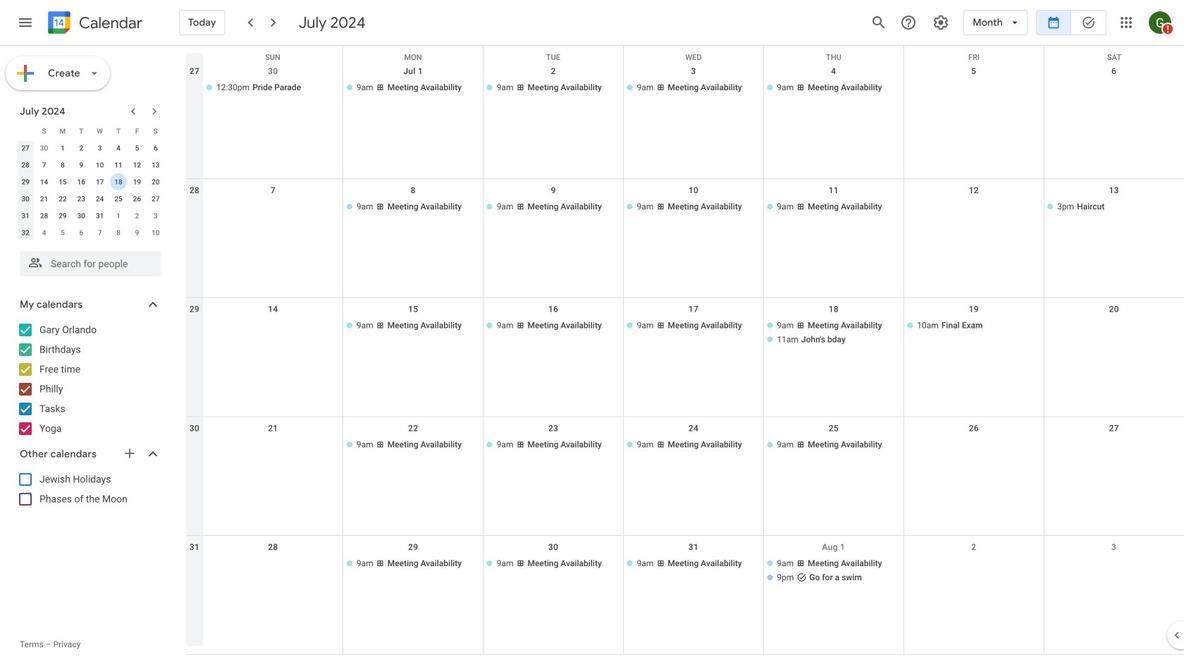 Task type: describe. For each thing, give the bounding box(es) containing it.
august 6 element
[[73, 224, 90, 241]]

29 element
[[54, 207, 71, 224]]

15 element
[[54, 173, 71, 190]]

11 element
[[110, 157, 127, 173]]

august 9 element
[[129, 224, 146, 241]]

cell inside row group
[[109, 173, 128, 190]]

august 2 element
[[129, 207, 146, 224]]

14 element
[[36, 173, 53, 190]]

27 element
[[147, 190, 164, 207]]

18 element
[[110, 173, 127, 190]]

my calendars list
[[3, 319, 175, 440]]

add other calendars image
[[123, 446, 137, 460]]

19 element
[[129, 173, 146, 190]]

august 3 element
[[147, 207, 164, 224]]

21 element
[[36, 190, 53, 207]]

Search for people text field
[[28, 251, 152, 276]]

august 8 element
[[110, 224, 127, 241]]

23 element
[[73, 190, 90, 207]]

8 element
[[54, 157, 71, 173]]

other calendars list
[[3, 468, 175, 511]]

settings menu image
[[933, 14, 950, 31]]

31 element
[[91, 207, 108, 224]]

16 element
[[73, 173, 90, 190]]

13 element
[[147, 157, 164, 173]]

june 30 element
[[36, 140, 53, 157]]

24 element
[[91, 190, 108, 207]]

august 5 element
[[54, 224, 71, 241]]

august 1 element
[[110, 207, 127, 224]]

2 element
[[73, 140, 90, 157]]



Task type: vqa. For each thing, say whether or not it's contained in the screenshot.
"row group" in the JULY 2024 grid
yes



Task type: locate. For each thing, give the bounding box(es) containing it.
row
[[186, 46, 1185, 67], [186, 60, 1185, 179], [16, 123, 165, 140], [16, 140, 165, 157], [16, 157, 165, 173], [16, 173, 165, 190], [186, 179, 1185, 298], [16, 190, 165, 207], [16, 207, 165, 224], [16, 224, 165, 241], [186, 298, 1185, 417], [186, 417, 1185, 536], [186, 536, 1185, 655]]

30 element
[[73, 207, 90, 224]]

4 element
[[110, 140, 127, 157]]

9 element
[[73, 157, 90, 173]]

main drawer image
[[17, 14, 34, 31]]

10 element
[[91, 157, 108, 173]]

july 2024 grid
[[13, 123, 165, 241]]

heading inside calendar element
[[76, 14, 142, 31]]

28 element
[[36, 207, 53, 224]]

3 element
[[91, 140, 108, 157]]

None search field
[[0, 245, 175, 276]]

20 element
[[147, 173, 164, 190]]

grid
[[186, 46, 1185, 655]]

row group inside the july 2024 grid
[[16, 140, 165, 241]]

calendar element
[[45, 8, 142, 39]]

cell
[[904, 81, 1044, 95], [1044, 81, 1185, 95], [109, 173, 128, 190], [203, 200, 343, 214], [904, 200, 1044, 214], [203, 319, 343, 347], [764, 319, 904, 347], [1044, 319, 1185, 347], [203, 438, 343, 452], [904, 438, 1044, 452], [1044, 438, 1185, 452], [203, 557, 343, 585], [764, 557, 904, 585], [904, 557, 1044, 585], [1044, 557, 1185, 585]]

25 element
[[110, 190, 127, 207]]

august 10 element
[[147, 224, 164, 241]]

1 element
[[54, 140, 71, 157]]

row group
[[16, 140, 165, 241]]

5 element
[[129, 140, 146, 157]]

26 element
[[129, 190, 146, 207]]

august 7 element
[[91, 224, 108, 241]]

17 element
[[91, 173, 108, 190]]

12 element
[[129, 157, 146, 173]]

heading
[[76, 14, 142, 31]]

22 element
[[54, 190, 71, 207]]

7 element
[[36, 157, 53, 173]]

august 4 element
[[36, 224, 53, 241]]

6 element
[[147, 140, 164, 157]]



